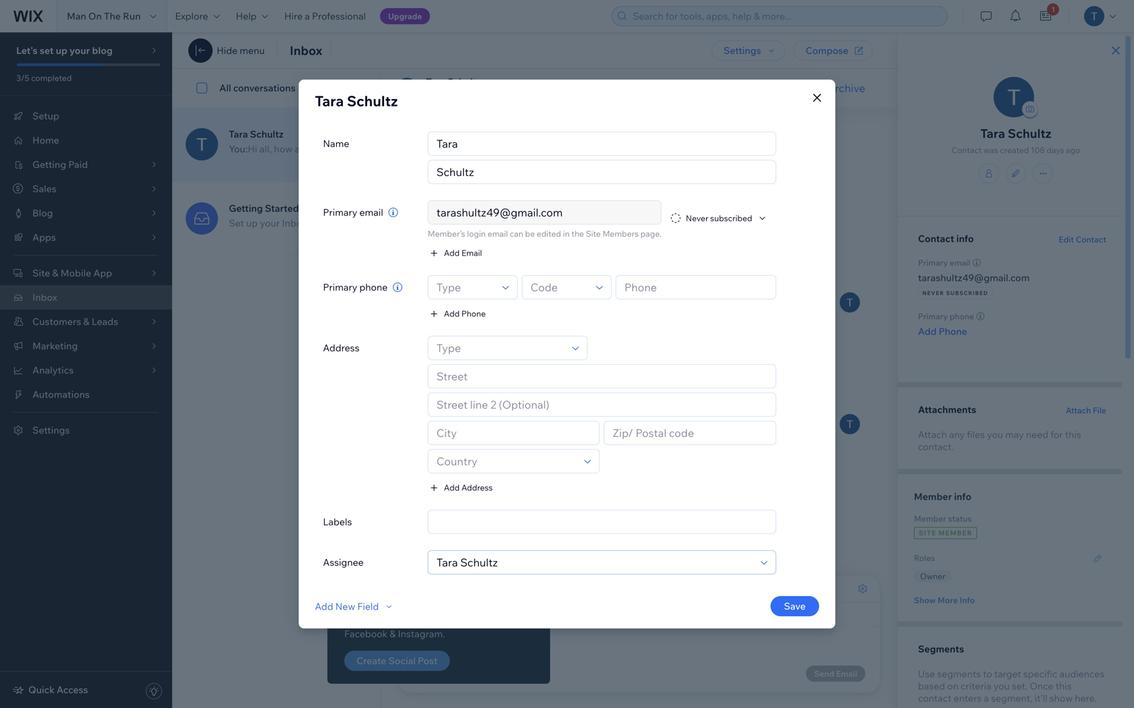 Task type: describe. For each thing, give the bounding box(es) containing it.
1 horizontal spatial primary email
[[918, 258, 970, 268]]

Phone field
[[620, 276, 771, 299]]

hire
[[284, 10, 303, 22]]

site inside my site 1 sent you a new message hi, you rock! thanks for setting up the meeting. best, t😂 hey first name, thanks for getting in touch. our team will contact you soon, let us know what we can do for you.
[[470, 157, 485, 167]]

meeting.
[[567, 199, 606, 211]]

best,
[[456, 226, 478, 238]]

1 horizontal spatial the
[[571, 229, 584, 239]]

attach any files you may need for this contact.
[[918, 429, 1081, 453]]

my for hi,
[[456, 157, 468, 167]]

info
[[960, 596, 975, 606]]

tara inside the tara schultz you: hi all, how are you doing?
[[229, 128, 248, 140]]

specific
[[1023, 669, 1057, 680]]

on
[[88, 10, 102, 22]]

explore
[[175, 10, 208, 22]]

settings link
[[0, 419, 172, 443]]

am
[[669, 126, 681, 135]]

quick access
[[28, 684, 88, 696]]

more
[[937, 596, 958, 606]]

name
[[323, 138, 349, 150]]

all, inside my site 1 sent you a new message hi all, how are you doing?
[[467, 373, 479, 384]]

inbox inside sidebar element
[[32, 292, 57, 303]]

1 vertical spatial phone
[[950, 312, 974, 322]]

members
[[603, 229, 639, 239]]

add phone inside add phone button
[[444, 309, 486, 319]]

subscribed inside tarashultz49@gmail.com never subscribed
[[946, 290, 988, 297]]

and
[[376, 616, 393, 628]]

segment,
[[991, 693, 1032, 705]]

Street field
[[432, 365, 771, 388]]

a inside my site 1 sent you a new message hi all, how are you doing?
[[528, 357, 532, 367]]

social
[[373, 599, 400, 611]]

address inside button
[[461, 483, 493, 493]]

our
[[656, 253, 673, 265]]

add inside "button"
[[444, 248, 460, 258]]

City field
[[432, 422, 595, 445]]

your inside message sent! now grow your audience with a social post.
[[459, 587, 480, 599]]

Country field
[[432, 450, 580, 473]]

emojis image
[[454, 666, 470, 682]]

started
[[265, 203, 299, 214]]

0 horizontal spatial tara schultz
[[315, 92, 398, 110]]

member status site member
[[914, 514, 973, 538]]

site inside my site 1 sent you a new message hi all, how are you doing?
[[470, 357, 485, 367]]

0 horizontal spatial tara schultz image
[[397, 78, 417, 98]]

post
[[418, 655, 438, 667]]

this inside the attach any files you may need for this contact.
[[1065, 429, 1081, 441]]

are inside the tara schultz you: hi all, how are you doing?
[[295, 143, 309, 155]]

settings inside button
[[724, 45, 761, 56]]

audiences
[[1059, 669, 1104, 680]]

in inside my site 1 sent you a new message hi, you rock! thanks for setting up the meeting. best, t😂 hey first name, thanks for getting in touch. our team will contact you soon, let us know what we can do for you.
[[617, 253, 624, 265]]

member info
[[914, 491, 971, 503]]

11/20/2023,
[[597, 126, 643, 135]]

getting started image
[[186, 203, 218, 235]]

file
[[1093, 406, 1106, 416]]

hi inside my site 1 sent you a new message hi all, how are you doing?
[[456, 373, 465, 384]]

may
[[1005, 429, 1024, 441]]

facebook
[[344, 628, 388, 640]]

show
[[1049, 693, 1073, 705]]

your inside sidebar element
[[70, 45, 90, 56]]

create for create and share eye-catching posts on facebook & instagram.
[[344, 616, 374, 628]]

member's
[[428, 229, 465, 239]]

attach for attach file
[[1066, 406, 1091, 416]]

thanks
[[537, 253, 566, 265]]

days
[[1047, 145, 1064, 155]]

you inside the attach any files you may need for this contact.
[[987, 429, 1003, 441]]

tara inside tara schultz contact was created 108 days ago
[[980, 126, 1005, 141]]

hide menu button down help
[[217, 45, 265, 57]]

0 horizontal spatial phone
[[461, 309, 486, 319]]

will
[[700, 253, 714, 265]]

hey
[[456, 253, 473, 265]]

here.
[[1075, 693, 1097, 705]]

never inside tarashultz49@gmail.com never subscribed
[[922, 290, 944, 297]]

add new field button
[[315, 601, 395, 613]]

eye-
[[421, 616, 440, 628]]

0 vertical spatial phone
[[359, 281, 388, 293]]

are inside my site 1 sent you a new message hi all, how are you doing?
[[502, 373, 516, 384]]

hide menu
[[217, 45, 265, 56]]

we
[[505, 267, 518, 279]]

share
[[395, 616, 419, 628]]

0 vertical spatial inbox
[[290, 43, 322, 58]]

10:30
[[645, 126, 667, 135]]

Search for tools, apps, help & more... field
[[629, 7, 943, 26]]

compose button
[[793, 41, 873, 61]]

how inside my site 1 sent you a new message hi all, how are you doing?
[[481, 373, 500, 384]]

1 for hi all, how are you doing?
[[487, 357, 491, 367]]

subscribed inside never subscribed 'button'
[[710, 213, 752, 223]]

site inside member status site member
[[919, 529, 936, 538]]

home link
[[0, 128, 172, 153]]

2 vertical spatial member
[[939, 529, 973, 538]]

upgrade button
[[380, 8, 430, 24]]

rock!
[[488, 172, 509, 184]]

help
[[236, 10, 257, 22]]

touch.
[[627, 253, 654, 265]]

hire a professional
[[284, 10, 366, 22]]

settings inside sidebar element
[[32, 425, 70, 436]]

save
[[784, 601, 806, 613]]

edited
[[537, 229, 561, 239]]

never subscribed
[[686, 213, 752, 223]]

email for hi all, how are you doing?
[[473, 397, 493, 407]]

attachments
[[918, 404, 976, 416]]

status
[[948, 514, 972, 524]]

contact inside tara schultz contact was created 108 days ago
[[952, 145, 982, 155]]

a inside use segments to target specific audiences based on criteria you set. once this contact enters a segment, it'll show here.
[[984, 693, 989, 705]]

new for setting
[[534, 157, 550, 167]]

1 horizontal spatial tara schultz image
[[994, 77, 1034, 117]]

message sent! now grow your audience with a social post.
[[344, 587, 523, 611]]

a inside my site 1 sent you a new message hi, you rock! thanks for setting up the meeting. best, t😂 hey first name, thanks for getting in touch. our team will contact you soon, let us know what we can do for you.
[[528, 157, 532, 167]]

blog
[[92, 45, 113, 56]]

set.
[[1012, 681, 1028, 693]]

assignee
[[323, 557, 364, 569]]

let's set up your blog
[[16, 45, 113, 56]]

post.
[[402, 599, 425, 611]]

catching
[[440, 616, 478, 628]]

doing? inside the tara schultz you: hi all, how are you doing?
[[329, 143, 361, 155]]

0 vertical spatial add phone button
[[428, 308, 486, 320]]

0 horizontal spatial primary phone
[[323, 281, 388, 293]]

contact up the tarashultz49@gmail.com
[[918, 233, 954, 245]]

1 vertical spatial your
[[260, 217, 280, 229]]

getting
[[583, 253, 614, 265]]

quick access button
[[12, 684, 88, 697]]

field
[[357, 601, 379, 613]]

a inside message sent! now grow your audience with a social post.
[[366, 599, 371, 611]]

doing? inside my site 1 sent you a new message hi all, how are you doing?
[[536, 373, 567, 384]]

member's login email can be edited in the site members page.
[[428, 229, 662, 239]]

Last name field
[[432, 161, 771, 184]]

attach for attach any files you may need for this contact.
[[918, 429, 947, 441]]

show more info
[[914, 596, 975, 606]]

setup
[[32, 110, 59, 122]]

all conversations
[[219, 82, 295, 94]]

this inside use segments to target specific audiences based on criteria you set. once this contact enters a segment, it'll show here.
[[1056, 681, 1072, 693]]

tara schultz contact was created 108 days ago
[[952, 126, 1080, 155]]

thanks
[[456, 199, 487, 211]]

save button
[[771, 597, 819, 617]]

target
[[994, 669, 1021, 680]]

message for doing?
[[552, 357, 586, 367]]

11/20/2023, 10:30 am
[[597, 126, 681, 135]]

automations link
[[0, 383, 172, 407]]

archive
[[827, 81, 865, 95]]

show
[[914, 596, 936, 606]]

never inside 'button'
[[686, 213, 708, 223]]

Code field
[[526, 276, 592, 299]]

create social post button
[[344, 651, 450, 672]]

edit
[[1059, 235, 1074, 245]]

contact.
[[918, 441, 954, 453]]

email inside "button"
[[461, 248, 482, 258]]

menu
[[240, 45, 265, 56]]

posts
[[480, 616, 504, 628]]

3/5
[[16, 73, 29, 83]]



Task type: locate. For each thing, give the bounding box(es) containing it.
attach up contact.
[[918, 429, 947, 441]]

1 vertical spatial phone
[[939, 326, 967, 338]]

created
[[1000, 145, 1029, 155]]

page.
[[640, 229, 662, 239]]

can left be
[[510, 229, 523, 239]]

my
[[456, 157, 468, 167], [456, 357, 468, 367]]

0 vertical spatial are
[[295, 143, 309, 155]]

2 vertical spatial email
[[950, 258, 970, 268]]

2 horizontal spatial up
[[537, 199, 548, 211]]

1 horizontal spatial attach
[[1066, 406, 1091, 416]]

1 vertical spatial tara schultz image
[[840, 293, 860, 313]]

tara schultz image
[[186, 128, 218, 161], [840, 293, 860, 313], [840, 414, 860, 435]]

1 vertical spatial primary email
[[918, 258, 970, 268]]

us
[[809, 253, 820, 265]]

professional
[[312, 10, 366, 22]]

once
[[1030, 681, 1053, 693]]

None checkbox
[[189, 80, 219, 96]]

for right need
[[1050, 429, 1063, 441]]

1 horizontal spatial your
[[260, 217, 280, 229]]

2 message from the top
[[552, 357, 586, 367]]

message inside my site 1 sent you a new message hi, you rock! thanks for setting up the meeting. best, t😂 hey first name, thanks for getting in touch. our team will contact you soon, let us know what we can do for you.
[[552, 157, 586, 167]]

archive link
[[827, 81, 865, 95]]

1 vertical spatial member
[[914, 514, 946, 524]]

1 horizontal spatial email
[[488, 229, 508, 239]]

setting
[[504, 199, 534, 211]]

subscribed down the tarashultz49@gmail.com
[[946, 290, 988, 297]]

attach file
[[1066, 406, 1106, 416]]

edit contact
[[1059, 235, 1106, 245]]

1 vertical spatial doing?
[[536, 373, 567, 384]]

attach inside the attach any files you may need for this contact.
[[918, 429, 947, 441]]

quick
[[28, 684, 55, 696]]

1 horizontal spatial never
[[922, 290, 944, 297]]

2 vertical spatial your
[[459, 587, 480, 599]]

on inside use segments to target specific audiences based on criteria you set. once this contact enters a segment, it'll show here.
[[947, 681, 958, 693]]

never up will
[[686, 213, 708, 223]]

2 horizontal spatial email
[[950, 258, 970, 268]]

0 vertical spatial phone
[[461, 309, 486, 319]]

roles
[[914, 554, 935, 564]]

attach left file
[[1066, 406, 1091, 416]]

Zip/ Postal code field
[[609, 422, 771, 445]]

1 vertical spatial email
[[488, 229, 508, 239]]

in left touch.
[[617, 253, 624, 265]]

0 vertical spatial create
[[344, 616, 374, 628]]

2 sent from the top
[[493, 357, 510, 367]]

0 vertical spatial new
[[534, 157, 550, 167]]

contact inside button
[[1076, 235, 1106, 245]]

message down first name field
[[552, 157, 586, 167]]

how up city field
[[481, 373, 500, 384]]

0 horizontal spatial up
[[56, 45, 67, 56]]

now
[[411, 587, 432, 599]]

Street line 2 (Optional) field
[[432, 394, 771, 416]]

your left blog
[[70, 45, 90, 56]]

use
[[918, 669, 935, 680]]

my inside my site 1 sent you a new message hi, you rock! thanks for setting up the meeting. best, t😂 hey first name, thanks for getting in touch. our team will contact you soon, let us know what we can do for you.
[[456, 157, 468, 167]]

your
[[70, 45, 90, 56], [260, 217, 280, 229], [459, 587, 480, 599]]

info for contact info
[[956, 233, 974, 245]]

up right set
[[56, 45, 67, 56]]

0 horizontal spatial add phone
[[444, 309, 486, 319]]

on right the 'posts'
[[506, 616, 518, 628]]

0 vertical spatial primary email
[[323, 207, 383, 218]]

1 vertical spatial add phone
[[918, 326, 967, 338]]

Type your message. Hit enter to submit. text field
[[410, 638, 869, 653]]

1 horizontal spatial subscribed
[[946, 290, 988, 297]]

1 vertical spatial all,
[[467, 373, 479, 384]]

run
[[123, 10, 141, 22]]

sent inside my site 1 sent you a new message hi, you rock! thanks for setting up the meeting. best, t😂 hey first name, thanks for getting in touch. our team will contact you soon, let us know what we can do for you.
[[493, 157, 510, 167]]

add phone
[[444, 309, 486, 319], [918, 326, 967, 338]]

1 button
[[1031, 0, 1061, 32]]

1 vertical spatial email
[[473, 291, 493, 301]]

2 vertical spatial tara schultz image
[[840, 414, 860, 435]]

are up city field
[[502, 373, 516, 384]]

1 inside my site 1 sent you a new message hi all, how are you doing?
[[487, 357, 491, 367]]

add phone down tarashultz49@gmail.com never subscribed
[[918, 326, 967, 338]]

what
[[481, 267, 503, 279]]

new for doing?
[[534, 357, 550, 367]]

0 horizontal spatial hi
[[248, 143, 257, 155]]

create up facebook
[[344, 616, 374, 628]]

on down segments
[[947, 681, 958, 693]]

0 vertical spatial never
[[686, 213, 708, 223]]

contact left was in the top right of the page
[[952, 145, 982, 155]]

can inside my site 1 sent you a new message hi, you rock! thanks for setting up the meeting. best, t😂 hey first name, thanks for getting in touch. our team will contact you soon, let us know what we can do for you.
[[520, 267, 536, 279]]

primary email
[[323, 207, 383, 218], [918, 258, 970, 268]]

never down the tarashultz49@gmail.com
[[922, 290, 944, 297]]

contact right edit
[[1076, 235, 1106, 245]]

1 vertical spatial my
[[456, 357, 468, 367]]

member down status
[[939, 529, 973, 538]]

new
[[335, 601, 355, 613]]

message
[[552, 157, 586, 167], [552, 357, 586, 367]]

0 vertical spatial message
[[552, 157, 586, 167]]

tara
[[426, 76, 445, 88], [315, 92, 344, 110], [980, 126, 1005, 141], [229, 128, 248, 140]]

1 vertical spatial settings
[[32, 425, 70, 436]]

message inside my site 1 sent you a new message hi all, how are you doing?
[[552, 357, 586, 367]]

never subscribed button
[[670, 212, 768, 224]]

owner
[[920, 572, 945, 582]]

0 vertical spatial doing?
[[329, 143, 361, 155]]

Email field
[[432, 201, 657, 224]]

contact right will
[[716, 253, 750, 265]]

the left meeting.
[[550, 199, 565, 211]]

1 vertical spatial contact
[[918, 693, 951, 705]]

First name field
[[432, 132, 771, 155]]

0 vertical spatial up
[[56, 45, 67, 56]]

message up street line 2 (optional) field
[[552, 357, 586, 367]]

schultz inside the tara schultz you: hi all, how are you doing?
[[250, 128, 284, 140]]

1 vertical spatial inbox
[[282, 217, 307, 229]]

2 vertical spatial email
[[473, 397, 493, 407]]

doing? up street line 2 (optional) field
[[536, 373, 567, 384]]

1 vertical spatial up
[[537, 199, 548, 211]]

member for member info
[[914, 491, 952, 503]]

0 vertical spatial primary phone
[[323, 281, 388, 293]]

0 horizontal spatial phone
[[359, 281, 388, 293]]

my for hi
[[456, 357, 468, 367]]

create down facebook
[[356, 655, 386, 667]]

1 vertical spatial attach
[[918, 429, 947, 441]]

1 vertical spatial on
[[947, 681, 958, 693]]

now
[[351, 203, 367, 213]]

on
[[506, 616, 518, 628], [947, 681, 958, 693]]

you inside use segments to target specific audiences based on criteria you set. once this contact enters a segment, it'll show here.
[[994, 681, 1010, 693]]

1 sent from the top
[[493, 157, 510, 167]]

2 vertical spatial up
[[246, 217, 258, 229]]

all
[[219, 82, 231, 94]]

attach inside button
[[1066, 406, 1091, 416]]

can left do
[[520, 267, 536, 279]]

member for member status site member
[[914, 514, 946, 524]]

1 horizontal spatial tara schultz
[[426, 76, 481, 88]]

1 my from the top
[[456, 157, 468, 167]]

team
[[675, 253, 698, 265]]

1 vertical spatial tara schultz
[[315, 92, 398, 110]]

0 vertical spatial all,
[[259, 143, 272, 155]]

1 vertical spatial add phone button
[[918, 326, 967, 338]]

1 vertical spatial new
[[534, 357, 550, 367]]

my site 1 sent you a new message hi, you rock! thanks for setting up the meeting. best, t😂 hey first name, thanks for getting in touch. our team will contact you soon, let us know what we can do for you.
[[456, 157, 820, 279]]

settings down search for tools, apps, help & more... field
[[724, 45, 761, 56]]

tara schultz image for tara schultz
[[186, 128, 218, 161]]

doing? up now
[[329, 143, 361, 155]]

1 vertical spatial 1
[[487, 157, 491, 167]]

0 vertical spatial subscribed
[[710, 213, 752, 223]]

getting
[[229, 203, 263, 214]]

2 type field from the top
[[432, 337, 568, 360]]

based
[[918, 681, 945, 693]]

you
[[431, 563, 448, 571]]

t😂
[[456, 240, 471, 252]]

0 vertical spatial on
[[506, 616, 518, 628]]

sent for rock!
[[493, 157, 510, 167]]

0 vertical spatial 1
[[1051, 5, 1055, 14]]

0 horizontal spatial add phone button
[[428, 308, 486, 320]]

member up member status site member
[[914, 491, 952, 503]]

contact down based in the bottom right of the page
[[918, 693, 951, 705]]

settings down automations
[[32, 425, 70, 436]]

contact inside my site 1 sent you a new message hi, you rock! thanks for setting up the meeting. best, t😂 hey first name, thanks for getting in touch. our team will contact you soon, let us know what we can do for you.
[[716, 253, 750, 265]]

chat messages log
[[381, 107, 897, 576]]

in right edited
[[563, 229, 570, 239]]

add down country field
[[444, 483, 460, 493]]

2 new from the top
[[534, 357, 550, 367]]

upgrade
[[388, 11, 422, 21]]

for left setting
[[489, 199, 502, 211]]

up right the set
[[246, 217, 258, 229]]

1 vertical spatial the
[[571, 229, 584, 239]]

0 vertical spatial address
[[323, 342, 359, 354]]

doing?
[[329, 143, 361, 155], [536, 373, 567, 384]]

0 vertical spatial the
[[550, 199, 565, 211]]

0 vertical spatial tara schultz
[[426, 76, 481, 88]]

add down "know"
[[444, 309, 460, 319]]

1 vertical spatial can
[[520, 267, 536, 279]]

1 type field from the top
[[432, 276, 498, 299]]

1 inside my site 1 sent you a new message hi, you rock! thanks for setting up the meeting. best, t😂 hey first name, thanks for getting in touch. our team will contact you soon, let us know what we can do for you.
[[487, 157, 491, 167]]

contact inside use segments to target specific audiences based on criteria you set. once this contact enters a segment, it'll show here.
[[918, 693, 951, 705]]

subscribed up will
[[710, 213, 752, 223]]

1 horizontal spatial up
[[246, 217, 258, 229]]

add address button
[[428, 482, 493, 494]]

add down tarashultz49@gmail.com never subscribed
[[918, 326, 937, 338]]

1 horizontal spatial add phone button
[[918, 326, 967, 338]]

0 horizontal spatial contact
[[716, 253, 750, 265]]

tara schultz image for my site 1 sent you a new message
[[840, 293, 860, 313]]

1 horizontal spatial doing?
[[536, 373, 567, 384]]

getting started
[[229, 203, 299, 214]]

0 vertical spatial sent
[[493, 157, 510, 167]]

0 horizontal spatial how
[[274, 143, 293, 155]]

hi inside the tara schultz you: hi all, how are you doing?
[[248, 143, 257, 155]]

up
[[56, 45, 67, 56], [537, 199, 548, 211], [246, 217, 258, 229]]

home
[[32, 134, 59, 146]]

1 horizontal spatial primary phone
[[918, 312, 974, 322]]

contact info
[[918, 233, 974, 245]]

saved replies image
[[410, 666, 426, 682]]

up right setting
[[537, 199, 548, 211]]

member down member info at the right bottom of the page
[[914, 514, 946, 524]]

1 horizontal spatial phone
[[950, 312, 974, 322]]

phone down "know"
[[461, 309, 486, 319]]

0 vertical spatial email
[[359, 207, 383, 218]]

sidebar element
[[0, 32, 172, 709]]

1 vertical spatial type field
[[432, 337, 568, 360]]

hide menu button
[[188, 38, 265, 63], [217, 45, 265, 57]]

phone down tarashultz49@gmail.com never subscribed
[[939, 326, 967, 338]]

create social post
[[356, 655, 438, 667]]

1 vertical spatial primary phone
[[918, 312, 974, 322]]

you:
[[229, 143, 248, 155]]

0 horizontal spatial in
[[563, 229, 570, 239]]

your right grow
[[459, 587, 480, 599]]

1 vertical spatial in
[[617, 253, 624, 265]]

1 horizontal spatial how
[[481, 373, 500, 384]]

my inside my site 1 sent you a new message hi all, how are you doing?
[[456, 357, 468, 367]]

2 vertical spatial 1
[[487, 357, 491, 367]]

1 vertical spatial address
[[461, 483, 493, 493]]

sent for how
[[493, 357, 510, 367]]

1 horizontal spatial settings
[[724, 45, 761, 56]]

this down attach file at right bottom
[[1065, 429, 1081, 441]]

files
[[967, 429, 985, 441]]

0 horizontal spatial address
[[323, 342, 359, 354]]

phone
[[359, 281, 388, 293], [950, 312, 974, 322]]

primary
[[323, 207, 357, 218], [918, 258, 948, 268], [323, 281, 357, 293], [918, 312, 948, 322]]

suggested
[[362, 563, 410, 571]]

1 for hi, you rock! thanks for setting up the meeting. best, t😂 hey first name, thanks for getting in touch. our team will contact you soon, let us know what we can do for you.
[[487, 157, 491, 167]]

1 horizontal spatial all,
[[467, 373, 479, 384]]

how right you:
[[274, 143, 293, 155]]

for
[[412, 563, 428, 571]]

info for member info
[[954, 491, 971, 503]]

settings
[[724, 45, 761, 56], [32, 425, 70, 436]]

0 vertical spatial your
[[70, 45, 90, 56]]

&
[[390, 628, 396, 640]]

0 horizontal spatial on
[[506, 616, 518, 628]]

first
[[475, 253, 502, 265]]

new inside my site 1 sent you a new message hi all, how are you doing?
[[534, 357, 550, 367]]

1 horizontal spatial phone
[[939, 326, 967, 338]]

info up status
[[954, 491, 971, 503]]

1 vertical spatial hi
[[456, 373, 465, 384]]

0 vertical spatial attach
[[1066, 406, 1091, 416]]

1 horizontal spatial are
[[502, 373, 516, 384]]

for inside the attach any files you may need for this contact.
[[1050, 429, 1063, 441]]

1 vertical spatial create
[[356, 655, 386, 667]]

message for setting
[[552, 157, 586, 167]]

this
[[1065, 429, 1081, 441], [1056, 681, 1072, 693]]

the right edited
[[571, 229, 584, 239]]

hide menu button up all
[[188, 38, 265, 63]]

1 horizontal spatial in
[[617, 253, 624, 265]]

add left new
[[315, 601, 333, 613]]

you inside the tara schultz you: hi all, how are you doing?
[[311, 143, 327, 155]]

the
[[550, 199, 565, 211], [571, 229, 584, 239]]

add down member's
[[444, 248, 460, 258]]

add phone button
[[428, 308, 486, 320], [918, 326, 967, 338]]

1 inside button
[[1051, 5, 1055, 14]]

add phone button down "know"
[[428, 308, 486, 320]]

schultz inside tara schultz contact was created 108 days ago
[[1008, 126, 1051, 141]]

create for create social post
[[356, 655, 386, 667]]

info up the tarashultz49@gmail.com
[[956, 233, 974, 245]]

1 horizontal spatial hi
[[456, 373, 465, 384]]

are left name in the left top of the page
[[295, 143, 309, 155]]

schultz
[[447, 76, 481, 88], [347, 92, 398, 110], [1008, 126, 1051, 141], [250, 128, 284, 140]]

this up show
[[1056, 681, 1072, 693]]

Type field
[[432, 276, 498, 299], [432, 337, 568, 360]]

sent!
[[387, 587, 409, 599]]

all, inside the tara schultz you: hi all, how are you doing?
[[259, 143, 272, 155]]

the inside my site 1 sent you a new message hi, you rock! thanks for setting up the meeting. best, t😂 hey first name, thanks for getting in touch. our team will contact you soon, let us know what we can do for you.
[[550, 199, 565, 211]]

0 horizontal spatial settings
[[32, 425, 70, 436]]

address
[[323, 342, 359, 354], [461, 483, 493, 493]]

0 horizontal spatial your
[[70, 45, 90, 56]]

1 new from the top
[[534, 157, 550, 167]]

files image
[[477, 666, 493, 682]]

sent inside my site 1 sent you a new message hi all, how are you doing?
[[493, 357, 510, 367]]

set up your inbox
[[229, 217, 307, 229]]

2 my from the top
[[456, 357, 468, 367]]

for up you.
[[568, 253, 580, 265]]

how inside the tara schultz you: hi all, how are you doing?
[[274, 143, 293, 155]]

soon,
[[770, 253, 794, 265]]

add phone down "know"
[[444, 309, 486, 319]]

completed
[[31, 73, 72, 83]]

1 horizontal spatial add phone
[[918, 326, 967, 338]]

criteria
[[961, 681, 991, 693]]

create inside 'create and share eye-catching posts on facebook & instagram.'
[[344, 616, 374, 628]]

0 vertical spatial can
[[510, 229, 523, 239]]

to
[[983, 669, 992, 680]]

tara schultz image
[[994, 77, 1034, 117], [397, 78, 417, 98]]

add email button
[[428, 247, 482, 259]]

1 message from the top
[[552, 157, 586, 167]]

access
[[57, 684, 88, 696]]

on inside 'create and share eye-catching posts on facebook & instagram.'
[[506, 616, 518, 628]]

email for hi, you rock! thanks for setting up the meeting. best, t😂 hey first name, thanks for getting in touch. our team will contact you soon, let us know what we can do for you.
[[473, 291, 493, 301]]

1 vertical spatial are
[[502, 373, 516, 384]]

1 vertical spatial subscribed
[[946, 290, 988, 297]]

tara schultz you: hi all, how are you doing?
[[229, 128, 361, 155]]

for right do
[[551, 267, 564, 279]]

are
[[295, 143, 309, 155], [502, 373, 516, 384]]

message
[[344, 587, 385, 599]]

your down 'getting started'
[[260, 217, 280, 229]]

new inside my site 1 sent you a new message hi, you rock! thanks for setting up the meeting. best, t😂 hey first name, thanks for getting in touch. our team will contact you soon, let us know what we can do for you.
[[534, 157, 550, 167]]

suggested for you
[[362, 563, 448, 571]]

up inside my site 1 sent you a new message hi, you rock! thanks for setting up the meeting. best, t😂 hey first name, thanks for getting in touch. our team will contact you soon, let us know what we can do for you.
[[537, 199, 548, 211]]

1 vertical spatial never
[[922, 290, 944, 297]]

up inside sidebar element
[[56, 45, 67, 56]]

None field
[[441, 511, 771, 534], [432, 551, 757, 574], [452, 609, 869, 621], [441, 511, 771, 534], [432, 551, 757, 574], [452, 609, 869, 621]]

add phone button down tarashultz49@gmail.com never subscribed
[[918, 326, 967, 338]]

create inside create social post button
[[356, 655, 386, 667]]

site
[[470, 157, 485, 167], [586, 229, 601, 239], [470, 357, 485, 367], [919, 529, 936, 538]]



Task type: vqa. For each thing, say whether or not it's contained in the screenshot.
topmost the email
yes



